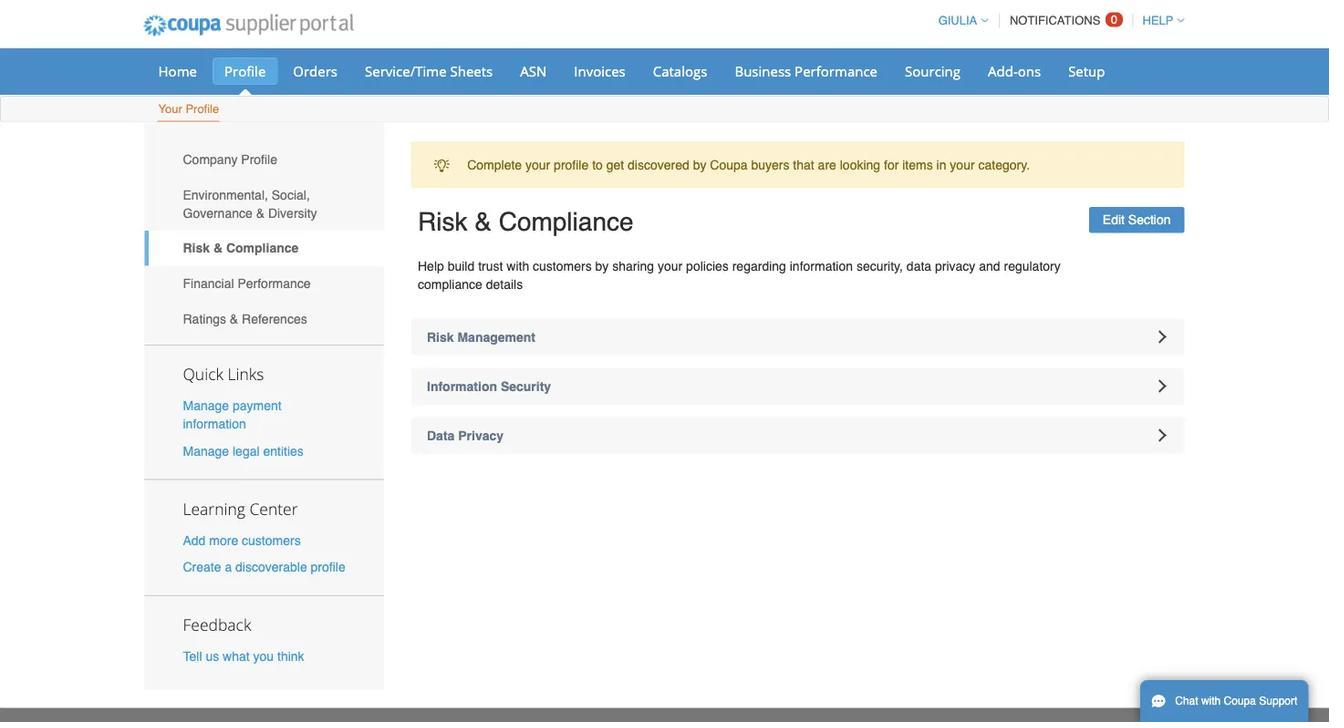 Task type: vqa. For each thing, say whether or not it's contained in the screenshot.
the 09/29/23 on the right of the page
no



Task type: locate. For each thing, give the bounding box(es) containing it.
manage
[[183, 399, 229, 413], [183, 444, 229, 458]]

with up details
[[507, 259, 529, 273]]

performance up the references
[[238, 276, 311, 291]]

0 horizontal spatial risk & compliance
[[183, 241, 299, 256]]

your right complete
[[525, 158, 550, 172]]

invoices
[[574, 62, 626, 80]]

1 vertical spatial with
[[1201, 695, 1221, 708]]

profile right discoverable
[[311, 560, 345, 575]]

2 manage from the top
[[183, 444, 229, 458]]

customers left sharing
[[533, 259, 592, 273]]

risk & compliance up financial performance
[[183, 241, 299, 256]]

1 vertical spatial information
[[183, 417, 246, 432]]

1 horizontal spatial with
[[1201, 695, 1221, 708]]

service/time
[[365, 62, 447, 80]]

are
[[818, 158, 836, 172]]

0 horizontal spatial by
[[595, 259, 609, 273]]

1 vertical spatial risk & compliance
[[183, 241, 299, 256]]

by left sharing
[[595, 259, 609, 273]]

tell us what you think
[[183, 649, 304, 664]]

support
[[1259, 695, 1298, 708]]

0 horizontal spatial information
[[183, 417, 246, 432]]

ratings & references
[[183, 311, 307, 326]]

environmental, social, governance & diversity link
[[145, 177, 384, 231]]

1 horizontal spatial customers
[[533, 259, 592, 273]]

help link
[[1134, 14, 1185, 27]]

security
[[501, 379, 551, 394]]

1 vertical spatial profile
[[311, 560, 345, 575]]

complete
[[467, 158, 522, 172]]

profile inside alert
[[554, 158, 589, 172]]

customers up discoverable
[[242, 533, 301, 548]]

financial performance
[[183, 276, 311, 291]]

coupa left the buyers
[[710, 158, 748, 172]]

with inside button
[[1201, 695, 1221, 708]]

chat
[[1175, 695, 1198, 708]]

manage inside manage payment information
[[183, 399, 229, 413]]

sourcing link
[[893, 57, 972, 85]]

center
[[249, 498, 298, 519]]

0 vertical spatial profile
[[224, 62, 266, 80]]

risk inside dropdown button
[[427, 330, 454, 344]]

add-ons link
[[976, 57, 1053, 85]]

0 vertical spatial information
[[790, 259, 853, 273]]

profile for your profile
[[186, 102, 219, 116]]

asn
[[520, 62, 547, 80]]

manage down quick
[[183, 399, 229, 413]]

buyers
[[751, 158, 790, 172]]

risk management
[[427, 330, 536, 344]]

privacy
[[935, 259, 976, 273]]

manage left the legal
[[183, 444, 229, 458]]

1 vertical spatial performance
[[238, 276, 311, 291]]

links
[[228, 364, 264, 385]]

1 vertical spatial help
[[418, 259, 444, 273]]

with
[[507, 259, 529, 273], [1201, 695, 1221, 708]]

0 vertical spatial by
[[693, 158, 706, 172]]

compliance
[[499, 207, 634, 237], [226, 241, 299, 256]]

by
[[693, 158, 706, 172], [595, 259, 609, 273]]

with inside help build trust with customers by sharing your policies regarding information security, data privacy and regulatory compliance details
[[507, 259, 529, 273]]

risk up "financial"
[[183, 241, 210, 256]]

0 vertical spatial compliance
[[499, 207, 634, 237]]

0 horizontal spatial your
[[525, 158, 550, 172]]

catalogs
[[653, 62, 707, 80]]

0 vertical spatial customers
[[533, 259, 592, 273]]

0 vertical spatial coupa
[[710, 158, 748, 172]]

1 vertical spatial customers
[[242, 533, 301, 548]]

help for help build trust with customers by sharing your policies regarding information security, data privacy and regulatory compliance details
[[418, 259, 444, 273]]

help right 0
[[1143, 14, 1174, 27]]

0 vertical spatial risk
[[418, 207, 467, 237]]

profile
[[554, 158, 589, 172], [311, 560, 345, 575]]

& left diversity
[[256, 206, 265, 220]]

service/time sheets
[[365, 62, 493, 80]]

performance right the business
[[795, 62, 878, 80]]

information inside manage payment information
[[183, 417, 246, 432]]

& right "ratings"
[[230, 311, 238, 326]]

0 vertical spatial risk & compliance
[[418, 207, 634, 237]]

0
[[1111, 13, 1118, 26]]

environmental,
[[183, 187, 268, 202]]

service/time sheets link
[[353, 57, 505, 85]]

profile inside 'link'
[[241, 152, 277, 167]]

0 horizontal spatial performance
[[238, 276, 311, 291]]

risk management heading
[[411, 319, 1185, 355]]

coupa inside alert
[[710, 158, 748, 172]]

1 horizontal spatial profile
[[554, 158, 589, 172]]

quick links
[[183, 364, 264, 385]]

profile left to
[[554, 158, 589, 172]]

0 vertical spatial performance
[[795, 62, 878, 80]]

information up manage legal entities
[[183, 417, 246, 432]]

category.
[[978, 158, 1030, 172]]

compliance down to
[[499, 207, 634, 237]]

0 horizontal spatial help
[[418, 259, 444, 273]]

your
[[525, 158, 550, 172], [950, 158, 975, 172], [658, 259, 683, 273]]

payment
[[233, 399, 282, 413]]

0 vertical spatial manage
[[183, 399, 229, 413]]

manage for manage payment information
[[183, 399, 229, 413]]

1 horizontal spatial coupa
[[1224, 695, 1256, 708]]

tell
[[183, 649, 202, 664]]

data privacy heading
[[411, 417, 1185, 454]]

1 vertical spatial coupa
[[1224, 695, 1256, 708]]

0 vertical spatial profile
[[554, 158, 589, 172]]

0 horizontal spatial with
[[507, 259, 529, 273]]

1 horizontal spatial by
[[693, 158, 706, 172]]

1 horizontal spatial help
[[1143, 14, 1174, 27]]

complete your profile to get discovered by coupa buyers that are looking for items in your category.
[[467, 158, 1030, 172]]

profile down coupa supplier portal image
[[224, 62, 266, 80]]

& down governance
[[213, 241, 223, 256]]

compliance
[[418, 277, 482, 291]]

your right sharing
[[658, 259, 683, 273]]

add
[[183, 533, 206, 548]]

1 horizontal spatial risk & compliance
[[418, 207, 634, 237]]

0 horizontal spatial profile
[[311, 560, 345, 575]]

discoverable
[[235, 560, 307, 575]]

create a discoverable profile link
[[183, 560, 345, 575]]

section
[[1128, 213, 1171, 227]]

your right in
[[950, 158, 975, 172]]

1 vertical spatial manage
[[183, 444, 229, 458]]

items
[[902, 158, 933, 172]]

2 vertical spatial risk
[[427, 330, 454, 344]]

risk up build
[[418, 207, 467, 237]]

0 horizontal spatial compliance
[[226, 241, 299, 256]]

help inside help build trust with customers by sharing your policies regarding information security, data privacy and regulatory compliance details
[[418, 259, 444, 273]]

your
[[158, 102, 182, 116]]

company profile link
[[145, 142, 384, 177]]

1 horizontal spatial your
[[658, 259, 683, 273]]

2 vertical spatial profile
[[241, 152, 277, 167]]

1 horizontal spatial compliance
[[499, 207, 634, 237]]

0 vertical spatial with
[[507, 259, 529, 273]]

setup
[[1068, 62, 1105, 80]]

risk & compliance up trust
[[418, 207, 634, 237]]

coupa left support
[[1224, 695, 1256, 708]]

references
[[242, 311, 307, 326]]

help up compliance
[[418, 259, 444, 273]]

build
[[448, 259, 475, 273]]

1 vertical spatial by
[[595, 259, 609, 273]]

diversity
[[268, 206, 317, 220]]

risk down compliance
[[427, 330, 454, 344]]

edit section
[[1103, 213, 1171, 227]]

notifications 0
[[1010, 13, 1118, 27]]

navigation
[[930, 3, 1185, 38]]

sharing
[[612, 259, 654, 273]]

coupa inside button
[[1224, 695, 1256, 708]]

1 horizontal spatial information
[[790, 259, 853, 273]]

0 horizontal spatial coupa
[[710, 158, 748, 172]]

compliance up financial performance link
[[226, 241, 299, 256]]

1 vertical spatial profile
[[186, 102, 219, 116]]

0 vertical spatial help
[[1143, 14, 1174, 27]]

trust
[[478, 259, 503, 273]]

with right chat
[[1201, 695, 1221, 708]]

notifications
[[1010, 14, 1100, 27]]

by right discovered
[[693, 158, 706, 172]]

manage payment information link
[[183, 399, 282, 432]]

& inside "environmental, social, governance & diversity"
[[256, 206, 265, 220]]

1 vertical spatial compliance
[[226, 241, 299, 256]]

1 vertical spatial risk
[[183, 241, 210, 256]]

information security
[[427, 379, 551, 394]]

profile right your on the top
[[186, 102, 219, 116]]

information left security,
[[790, 259, 853, 273]]

tell us what you think button
[[183, 647, 304, 666]]

regarding
[[732, 259, 786, 273]]

entities
[[263, 444, 304, 458]]

1 manage from the top
[[183, 399, 229, 413]]

risk inside "link"
[[183, 241, 210, 256]]

manage for manage legal entities
[[183, 444, 229, 458]]

help for help
[[1143, 14, 1174, 27]]

1 horizontal spatial performance
[[795, 62, 878, 80]]

profile up environmental, social, governance & diversity link
[[241, 152, 277, 167]]

risk & compliance
[[418, 207, 634, 237], [183, 241, 299, 256]]

customers
[[533, 259, 592, 273], [242, 533, 301, 548]]



Task type: describe. For each thing, give the bounding box(es) containing it.
policies
[[686, 259, 729, 273]]

for
[[884, 158, 899, 172]]

sourcing
[[905, 62, 961, 80]]

business
[[735, 62, 791, 80]]

chat with coupa support button
[[1140, 681, 1309, 723]]

business performance
[[735, 62, 878, 80]]

company
[[183, 152, 238, 167]]

regulatory
[[1004, 259, 1061, 273]]

quick
[[183, 364, 223, 385]]

us
[[206, 649, 219, 664]]

chat with coupa support
[[1175, 695, 1298, 708]]

financial
[[183, 276, 234, 291]]

edit
[[1103, 213, 1125, 227]]

ratings & references link
[[145, 301, 384, 336]]

company profile
[[183, 152, 277, 167]]

2 horizontal spatial your
[[950, 158, 975, 172]]

learning center
[[183, 498, 298, 519]]

you
[[253, 649, 274, 664]]

0 horizontal spatial customers
[[242, 533, 301, 548]]

privacy
[[458, 428, 504, 443]]

discovered
[[628, 158, 689, 172]]

looking
[[840, 158, 880, 172]]

social,
[[272, 187, 310, 202]]

setup link
[[1057, 57, 1117, 85]]

your profile
[[158, 102, 219, 116]]

manage legal entities
[[183, 444, 304, 458]]

ons
[[1018, 62, 1041, 80]]

think
[[277, 649, 304, 664]]

security,
[[857, 259, 903, 273]]

orders link
[[281, 57, 349, 85]]

by inside help build trust with customers by sharing your policies regarding information security, data privacy and regulatory compliance details
[[595, 259, 609, 273]]

feedback
[[183, 614, 251, 636]]

information security button
[[411, 368, 1185, 405]]

& inside risk & compliance "link"
[[213, 241, 223, 256]]

information inside help build trust with customers by sharing your policies regarding information security, data privacy and regulatory compliance details
[[790, 259, 853, 273]]

risk & compliance link
[[145, 231, 384, 266]]

complete your profile to get discovered by coupa buyers that are looking for items in your category. alert
[[411, 142, 1185, 188]]

information security heading
[[411, 368, 1185, 405]]

financial performance link
[[145, 266, 384, 301]]

profile link
[[213, 57, 278, 85]]

& inside ratings & references link
[[230, 311, 238, 326]]

performance for business performance
[[795, 62, 878, 80]]

navigation containing notifications 0
[[930, 3, 1185, 38]]

to
[[592, 158, 603, 172]]

by inside alert
[[693, 158, 706, 172]]

coupa supplier portal image
[[131, 3, 366, 48]]

orders
[[293, 62, 338, 80]]

legal
[[233, 444, 260, 458]]

governance
[[183, 206, 252, 220]]

manage payment information
[[183, 399, 282, 432]]

get
[[606, 158, 624, 172]]

a
[[225, 560, 232, 575]]

your profile link
[[157, 98, 220, 122]]

add-ons
[[988, 62, 1041, 80]]

giulia link
[[930, 14, 988, 27]]

information
[[427, 379, 497, 394]]

asn link
[[508, 57, 559, 85]]

details
[[486, 277, 523, 291]]

what
[[223, 649, 250, 664]]

customers inside help build trust with customers by sharing your policies regarding information security, data privacy and regulatory compliance details
[[533, 259, 592, 273]]

data
[[907, 259, 932, 273]]

data
[[427, 428, 455, 443]]

home
[[158, 62, 197, 80]]

risk management button
[[411, 319, 1185, 355]]

ratings
[[183, 311, 226, 326]]

invoices link
[[562, 57, 637, 85]]

management
[[457, 330, 536, 344]]

& up trust
[[475, 207, 492, 237]]

data privacy button
[[411, 417, 1185, 454]]

create a discoverable profile
[[183, 560, 345, 575]]

risk & compliance inside "link"
[[183, 241, 299, 256]]

compliance inside "link"
[[226, 241, 299, 256]]

create
[[183, 560, 221, 575]]

more
[[209, 533, 238, 548]]

catalogs link
[[641, 57, 719, 85]]

performance for financial performance
[[238, 276, 311, 291]]

add-
[[988, 62, 1018, 80]]

help build trust with customers by sharing your policies regarding information security, data privacy and regulatory compliance details
[[418, 259, 1061, 291]]

and
[[979, 259, 1000, 273]]

learning
[[183, 498, 245, 519]]

data privacy
[[427, 428, 504, 443]]

add more customers link
[[183, 533, 301, 548]]

your inside help build trust with customers by sharing your policies regarding information security, data privacy and regulatory compliance details
[[658, 259, 683, 273]]

profile for company profile
[[241, 152, 277, 167]]

sheets
[[450, 62, 493, 80]]

add more customers
[[183, 533, 301, 548]]



